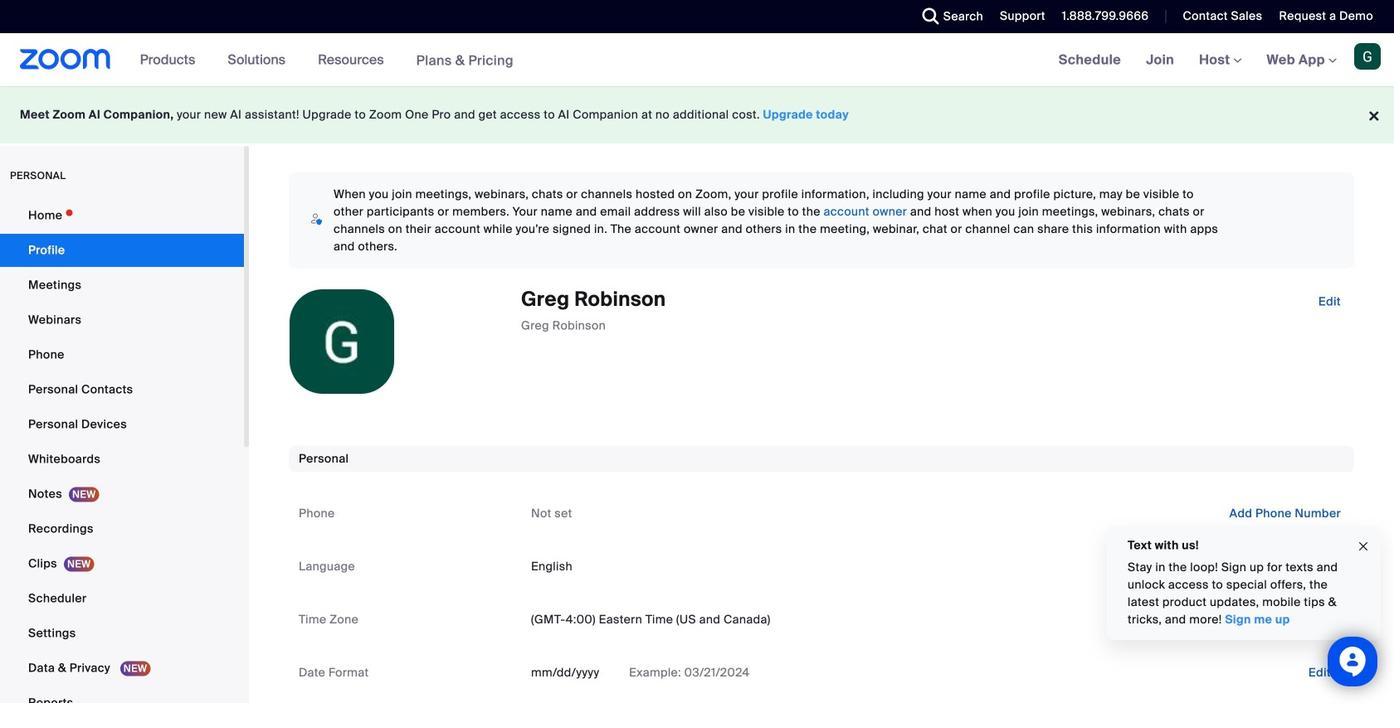 Task type: locate. For each thing, give the bounding box(es) containing it.
banner
[[0, 33, 1395, 88]]

footer
[[0, 86, 1395, 144]]

product information navigation
[[128, 33, 526, 88]]

edit user photo image
[[329, 335, 355, 349]]



Task type: vqa. For each thing, say whether or not it's contained in the screenshot.
BANNER
yes



Task type: describe. For each thing, give the bounding box(es) containing it.
profile picture image
[[1355, 43, 1381, 70]]

close image
[[1357, 538, 1371, 557]]

meetings navigation
[[1047, 33, 1395, 88]]

zoom logo image
[[20, 49, 111, 70]]

user photo image
[[290, 290, 394, 394]]

personal menu menu
[[0, 199, 244, 704]]



